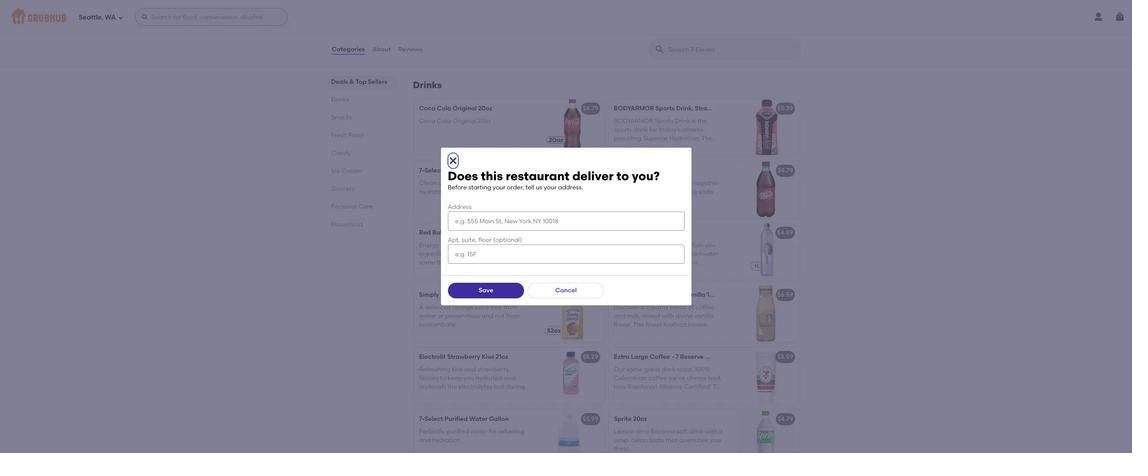 Task type: vqa. For each thing, say whether or not it's contained in the screenshot.
Suggest a new restaurant for Grubhub
no



Task type: locate. For each thing, give the bounding box(es) containing it.
a right soft
[[719, 428, 723, 436]]

to inside does this restaurant deliver to you? before starting your order, tell us your address.
[[616, 169, 629, 183]]

group
[[443, 259, 461, 267]]

for down 'gallon'
[[489, 428, 497, 436]]

hydration
[[675, 242, 703, 249]]

to right fun
[[430, 42, 436, 49]]

water down 'pack'
[[482, 179, 499, 187]]

to inside blend of 23 flavors married together to form a pefectly refreshing soda.
[[614, 188, 620, 196]]

1 vertical spatial 7-
[[419, 416, 424, 423]]

you right keep
[[463, 375, 474, 382]]

dr
[[614, 167, 621, 175]]

married
[[669, 179, 692, 187]]

water inside clean and refreshing water to stay hydrated all day.
[[482, 179, 499, 187]]

e,g. 555 Main St, New York NY 10018 search field
[[448, 212, 684, 231]]

kiwi
[[452, 366, 463, 373]]

funyuns® onion flavored rings are a deliciously different snack that's fun to eat, with a crisp texture and zesty onion flavor
[[419, 24, 527, 58]]

fresh
[[331, 132, 347, 139]]

orange
[[441, 292, 463, 299]]

bodyarmor sports drink, strawberry banana 28oz image
[[733, 99, 798, 156]]

0 vertical spatial $4.79
[[583, 105, 598, 112]]

0 vertical spatial crisp
[[470, 42, 484, 49]]

food
[[348, 132, 363, 139]]

crisp inside 'purity you can taste; hydration you can feel. vapor distilled smartwater with added electrolytes for a distinctive pure and crisp taste.'
[[674, 268, 688, 276]]

different
[[457, 33, 482, 40]]

0 vertical spatial water
[[445, 167, 463, 175]]

pepper
[[622, 167, 644, 175]]

for up taste.
[[684, 259, 692, 267]]

electrolit
[[419, 354, 446, 361]]

1 $5.99 from the top
[[583, 229, 598, 237]]

1 vertical spatial cola
[[437, 117, 451, 125]]

1 vertical spatial original
[[452, 117, 476, 125]]

select up clean
[[424, 167, 443, 175]]

0 vertical spatial from
[[504, 304, 517, 311]]

with up distinctive at the right of page
[[614, 259, 626, 267]]

eat,
[[437, 42, 449, 49]]

2 cola from the top
[[437, 117, 451, 125]]

1 original from the top
[[453, 105, 477, 112]]

to down blend
[[614, 188, 620, 196]]

for inside perfectly purified water for refueling and hydration.
[[489, 428, 497, 436]]

of up group at bottom
[[454, 250, 459, 258]]

smartwater 1l image
[[733, 224, 798, 280]]

0 horizontal spatial drink
[[441, 242, 455, 249]]

select for purified
[[424, 416, 443, 423]]

7- for 7-select purified water gallon
[[419, 416, 424, 423]]

to left stay at top
[[501, 179, 507, 187]]

water up perfectly purified water for refueling and hydration.
[[469, 416, 488, 423]]

flavors up pefectly
[[648, 179, 667, 187]]

0 vertical spatial coca
[[419, 105, 435, 112]]

1 horizontal spatial drinks
[[413, 80, 442, 91]]

undeniably
[[666, 330, 699, 338]]

preservtives
[[445, 313, 480, 320]]

lost
[[494, 384, 504, 391]]

tell
[[525, 184, 534, 192]]

and up all
[[438, 179, 450, 187]]

onion
[[435, 51, 452, 58]]

1 horizontal spatial water
[[469, 416, 488, 423]]

2 coca from the top
[[419, 117, 435, 125]]

a
[[419, 33, 423, 40], [464, 42, 468, 49], [637, 188, 641, 196], [694, 259, 698, 267], [641, 304, 645, 311], [635, 330, 639, 338], [719, 428, 723, 436]]

2 7- from the top
[[419, 416, 424, 423]]

to up form
[[616, 169, 629, 183]]

household tab
[[331, 220, 392, 229]]

0 horizontal spatial you
[[463, 375, 474, 382]]

0 vertical spatial for
[[684, 259, 692, 267]]

0 horizontal spatial crisp
[[470, 42, 484, 49]]

drinks down deals
[[331, 96, 349, 104]]

candy
[[331, 150, 351, 157]]

0 vertical spatial coca cola original 20oz
[[419, 105, 492, 112]]

and down perfectly
[[419, 437, 431, 444]]

feel.
[[627, 250, 639, 258]]

drink down 12oz
[[441, 242, 455, 249]]

a up taste.
[[694, 259, 698, 267]]

funyuns onion flavored rings 6oz image
[[538, 6, 603, 63]]

svg image
[[1115, 12, 1125, 22], [141, 13, 148, 20]]

main navigation navigation
[[0, 0, 1132, 34]]

flavors inside refreshing kiwi and strawberry flavors to keep you hydrated and replenish the electrolytes lost during exercise.
[[419, 375, 439, 382]]

seattle, wa
[[79, 13, 116, 21]]

2 vertical spatial water
[[470, 428, 487, 436]]

and inside energy drink containing highly quality ingredients of caffeine, taurine, some b-group vitamins, and sugars.
[[491, 259, 503, 267]]

1 vertical spatial coca cola original 20oz
[[419, 117, 491, 125]]

1 vertical spatial crisp
[[674, 268, 688, 276]]

1 vertical spatial smartwater
[[684, 250, 719, 258]]

stay
[[508, 179, 521, 187]]

refreshing
[[451, 179, 481, 187], [667, 188, 697, 196]]

select up perfectly
[[424, 416, 443, 423]]

smartwater up purity at the right bottom
[[614, 229, 649, 237]]

1 vertical spatial drinks
[[331, 96, 349, 104]]

hydrated down clean
[[419, 188, 446, 196]]

to inside clean and refreshing water to stay hydrated all day.
[[501, 179, 507, 187]]

2 horizontal spatial you
[[705, 242, 715, 249]]

onion
[[453, 24, 471, 32]]

with up arabica
[[662, 313, 674, 320]]

water down a
[[419, 313, 436, 320]]

0 vertical spatial water
[[482, 179, 499, 187]]

0 vertical spatial original
[[453, 105, 477, 112]]

1 vertical spatial $4.79
[[778, 167, 793, 175]]

7-
[[419, 167, 424, 175], [419, 416, 424, 423]]

of left 23
[[632, 179, 638, 187]]

2 vertical spatial of
[[688, 304, 694, 311]]

can down purity at the right bottom
[[614, 250, 625, 258]]

with inside "funyuns® onion flavored rings are a deliciously different snack that's fun to eat, with a crisp texture and zesty onion flavor"
[[450, 42, 463, 49]]

0 vertical spatial refreshing
[[451, 179, 481, 187]]

from right not
[[506, 313, 520, 320]]

cancel
[[555, 287, 577, 294]]

7- up perfectly
[[419, 416, 424, 423]]

$4.79
[[583, 105, 598, 112], [778, 167, 793, 175], [778, 416, 793, 423]]

of up divine
[[688, 304, 694, 311]]

$3.59
[[777, 354, 793, 361]]

1 horizontal spatial electrolytes
[[649, 259, 683, 267]]

that's
[[502, 33, 519, 40]]

0 horizontal spatial can
[[614, 250, 625, 258]]

grocery tab
[[331, 184, 392, 194]]

deals & top sellers
[[331, 78, 387, 86]]

and inside a delicious orange juice free from water or preservtives and not from concentrate.
[[482, 313, 494, 320]]

a up fun
[[419, 33, 423, 40]]

with up the quenches
[[705, 428, 717, 436]]

distilled
[[659, 250, 682, 258]]

to
[[430, 42, 436, 49], [616, 169, 629, 183], [501, 179, 507, 187], [614, 188, 620, 196], [440, 375, 446, 382]]

1 horizontal spatial smartwater
[[684, 250, 719, 258]]

you up the feel.
[[632, 242, 643, 249]]

electrolytes down keep
[[458, 384, 493, 391]]

strawberry up kiwi at the bottom of page
[[447, 354, 480, 361]]

vanilla
[[685, 292, 705, 299]]

1 horizontal spatial drink
[[689, 428, 704, 436]]

1 vertical spatial select
[[424, 416, 443, 423]]

1 vertical spatial of
[[454, 250, 459, 258]]

1 vertical spatial flavors
[[419, 375, 439, 382]]

of inside blend of 23 flavors married together to form a pefectly refreshing soda.
[[632, 179, 638, 187]]

with up flavor
[[450, 42, 463, 49]]

1l
[[651, 229, 657, 237]]

texture
[[485, 42, 506, 49]]

order,
[[507, 184, 524, 192]]

crisp down different
[[470, 42, 484, 49]]

2 $5.99 from the top
[[583, 416, 598, 423]]

0 horizontal spatial water
[[445, 167, 463, 175]]

0 vertical spatial electrolytes
[[649, 259, 683, 267]]

7- up clean
[[419, 167, 424, 175]]

0 vertical spatial cola
[[437, 105, 451, 112]]

1 vertical spatial water
[[419, 313, 436, 320]]

flavored
[[472, 24, 498, 32]]

1 horizontal spatial refreshing
[[667, 188, 697, 196]]

red
[[419, 229, 431, 237]]

$4.79 for blend of 23 flavors married together to form a pefectly refreshing soda.
[[778, 167, 793, 175]]

a inside lemon-lime flavored soft drink with a crisp, clean taste that quenches your thirst.
[[719, 428, 723, 436]]

svg image inside main navigation navigation
[[118, 15, 123, 20]]

form
[[621, 188, 635, 196]]

arabica
[[663, 321, 687, 329]]

1 vertical spatial can
[[614, 250, 625, 258]]

snack
[[483, 33, 501, 40]]

thirst.
[[614, 446, 630, 453]]

and down juice
[[482, 313, 494, 320]]

personal care tab
[[331, 202, 392, 211]]

1 vertical spatial refreshing
[[667, 188, 697, 196]]

top
[[355, 78, 366, 86]]

delicious
[[425, 304, 451, 311]]

0 vertical spatial flavors
[[648, 179, 667, 187]]

0 vertical spatial smartwater
[[614, 229, 649, 237]]

a delicious orange juice free from water or preservtives and not from concentrate.
[[419, 304, 520, 329]]

a inside 'purity you can taste; hydration you can feel. vapor distilled smartwater with added electrolytes for a distinctive pure and crisp taste.'
[[694, 259, 698, 267]]

drink
[[441, 242, 455, 249], [689, 428, 704, 436]]

2 horizontal spatial your
[[710, 437, 723, 444]]

electrolytes inside 'purity you can taste; hydration you can feel. vapor distilled smartwater with added electrolytes for a distinctive pure and crisp taste.'
[[649, 259, 683, 267]]

0 horizontal spatial svg image
[[141, 13, 148, 20]]

your right the quenches
[[710, 437, 723, 444]]

smartwater down hydration
[[684, 250, 719, 258]]

your for does
[[544, 184, 557, 192]]

your inside lemon-lime flavored soft drink with a crisp, clean taste that quenches your thirst.
[[710, 437, 723, 444]]

1 vertical spatial electrolytes
[[458, 384, 493, 391]]

0 horizontal spatial drinks
[[331, 96, 349, 104]]

2 select from the top
[[424, 416, 443, 423]]

0 horizontal spatial smartwater
[[614, 229, 649, 237]]

added
[[628, 259, 647, 267]]

1 horizontal spatial of
[[632, 179, 638, 187]]

$5.99 up the e,g. 15f search field
[[583, 229, 598, 237]]

1 vertical spatial for
[[489, 428, 497, 436]]

personal
[[331, 203, 357, 210]]

hydrated down strawberry
[[475, 375, 502, 382]]

0 horizontal spatial for
[[489, 428, 497, 436]]

refreshing up day.
[[451, 179, 481, 187]]

smartwater inside 'purity you can taste; hydration you can feel. vapor distilled smartwater with added electrolytes for a distinctive pure and crisp taste.'
[[684, 250, 719, 258]]

from up not
[[504, 304, 517, 311]]

bodyarmor sports drink, strawberry banana 28oz
[[614, 105, 768, 112]]

during
[[506, 384, 525, 391]]

drink inside energy drink containing highly quality ingredients of caffeine, taurine, some b-group vitamins, and sugars.
[[441, 242, 455, 249]]

2 vertical spatial $4.79
[[778, 416, 793, 423]]

reviews
[[398, 46, 422, 53]]

1 vertical spatial strawberry
[[447, 354, 480, 361]]

1 horizontal spatial hydrated
[[475, 375, 502, 382]]

1 vertical spatial drink
[[689, 428, 704, 436]]

$5.99 left sprite at the right bottom
[[583, 416, 598, 423]]

snacks tab
[[331, 113, 392, 122]]

ice cream tab
[[331, 167, 392, 176]]

strawberry right drink,
[[695, 105, 728, 112]]

and inside 'purity you can taste; hydration you can feel. vapor distilled smartwater with added electrolytes for a distinctive pure and crisp taste.'
[[660, 268, 672, 276]]

for
[[684, 259, 692, 267], [489, 428, 497, 436]]

crisp left taste.
[[674, 268, 688, 276]]

juice
[[465, 292, 481, 299]]

0 vertical spatial svg image
[[118, 15, 123, 20]]

0 vertical spatial 7-
[[419, 167, 424, 175]]

0 horizontal spatial hydrated
[[419, 188, 446, 196]]

0 horizontal spatial electrolytes
[[458, 384, 493, 391]]

$5.99 for sprite
[[583, 416, 598, 423]]

0 vertical spatial $5.99
[[583, 229, 598, 237]]

hydrated inside refreshing kiwi and strawberry flavors to keep you hydrated and replenish the electrolytes lost during exercise.
[[475, 375, 502, 382]]

drink up the quenches
[[689, 428, 704, 436]]

soda.
[[698, 188, 715, 196]]

and up flavor.
[[614, 313, 626, 320]]

0 vertical spatial drink
[[441, 242, 455, 249]]

you right hydration
[[705, 242, 715, 249]]

0 vertical spatial can
[[644, 242, 655, 249]]

you
[[632, 242, 643, 249], [705, 242, 715, 249], [463, 375, 474, 382]]

creamy
[[646, 304, 669, 311]]

refreshing down married at the top
[[667, 188, 697, 196]]

drinks down zesty
[[413, 80, 442, 91]]

1 7- from the top
[[419, 167, 424, 175]]

taste
[[649, 437, 664, 444]]

1 horizontal spatial strawberry
[[695, 105, 728, 112]]

and down 'that's'
[[508, 42, 519, 49]]

and inside perfectly purified water for refueling and hydration.
[[419, 437, 431, 444]]

a down 23
[[637, 188, 641, 196]]

coffee
[[650, 354, 670, 361]]

water left 24
[[445, 167, 463, 175]]

ice cream
[[331, 167, 362, 175]]

svg image right wa on the top left of page
[[118, 15, 123, 20]]

purified
[[445, 416, 468, 423]]

can up vapor
[[644, 242, 655, 249]]

red bull 12oz
[[419, 229, 457, 237]]

1 vertical spatial coca
[[419, 117, 435, 125]]

refreshing
[[419, 366, 450, 373]]

1 vertical spatial $5.99
[[583, 416, 598, 423]]

water inside a delicious orange juice free from water or preservtives and not from concentrate.
[[419, 313, 436, 320]]

1 horizontal spatial flavors
[[648, 179, 667, 187]]

1 select from the top
[[424, 167, 443, 175]]

a inside blend of 23 flavors married together to form a pefectly refreshing soda.
[[637, 188, 641, 196]]

0 vertical spatial hydrated
[[419, 188, 446, 196]]

2 horizontal spatial of
[[688, 304, 694, 311]]

1 horizontal spatial crisp
[[674, 268, 688, 276]]

0 horizontal spatial flavors
[[419, 375, 439, 382]]

1 horizontal spatial your
[[544, 184, 557, 192]]

e,g. 15F search field
[[448, 245, 684, 264]]

and down finest
[[653, 330, 665, 338]]

ingredients
[[419, 250, 452, 258]]

to left keep
[[440, 375, 446, 382]]

0 horizontal spatial of
[[454, 250, 459, 258]]

and right 'pure'
[[660, 268, 672, 276]]

water down 7-select purified water gallon
[[470, 428, 487, 436]]

all
[[447, 188, 454, 196]]

1 horizontal spatial for
[[684, 259, 692, 267]]

svg image up 7-select water 24 pack
[[448, 156, 458, 166]]

and down taurine,
[[491, 259, 503, 267]]

0 vertical spatial of
[[632, 179, 638, 187]]

electrolytes down distilled
[[649, 259, 683, 267]]

$5.99 for smartwater
[[583, 229, 598, 237]]

strawberry
[[695, 105, 728, 112], [447, 354, 480, 361]]

svg image
[[118, 15, 123, 20], [448, 156, 458, 166]]

restaurant
[[506, 169, 569, 183]]

snacks
[[331, 114, 352, 121]]

exercise.
[[419, 393, 445, 400]]

0 vertical spatial strawberry
[[695, 105, 728, 112]]

flavors up replenish at the left bottom
[[419, 375, 439, 382]]

your down this
[[493, 184, 505, 192]]

to inside refreshing kiwi and strawberry flavors to keep you hydrated and replenish the electrolytes lost during exercise.
[[440, 375, 446, 382]]

0 horizontal spatial refreshing
[[451, 179, 481, 187]]

7-select water 24 pack image
[[538, 161, 603, 218]]

0 vertical spatial select
[[424, 167, 443, 175]]

and inside clean and refreshing water to stay hydrated all day.
[[438, 179, 450, 187]]

1 horizontal spatial svg image
[[1115, 12, 1125, 22]]

1 coca cola original 20oz from the top
[[419, 105, 492, 112]]

1 horizontal spatial can
[[644, 242, 655, 249]]

your right us
[[544, 184, 557, 192]]

1 cola from the top
[[437, 105, 451, 112]]

0 horizontal spatial svg image
[[118, 15, 123, 20]]

strawberry
[[477, 366, 509, 373]]

1 horizontal spatial svg image
[[448, 156, 458, 166]]

before
[[448, 184, 467, 192]]

1 vertical spatial hydrated
[[475, 375, 502, 382]]



Task type: describe. For each thing, give the bounding box(es) containing it.
refreshing kiwi and strawberry flavors to keep you hydrated and replenish the electrolytes lost during exercise.
[[419, 366, 525, 400]]

$9.59
[[583, 292, 598, 299]]

not
[[495, 313, 505, 320]]

care
[[358, 203, 373, 210]]

coffee
[[696, 304, 714, 311]]

perfectly
[[419, 428, 445, 436]]

beverage.
[[614, 339, 644, 347]]

electrolit strawberry kiwi 21oz image
[[538, 348, 603, 405]]

a down different
[[464, 42, 468, 49]]

52oz
[[483, 292, 497, 299]]

discover a creamy blend of coffee and milk, mixed with divine vanilla flavor. the finest arabica beans create a rich and undeniably luscious beverage.
[[614, 304, 724, 347]]

with inside discover a creamy blend of coffee and milk, mixed with divine vanilla flavor. the finest arabica beans create a rich and undeniably luscious beverage.
[[662, 313, 674, 320]]

this
[[481, 169, 503, 183]]

refueling
[[498, 428, 524, 436]]

household
[[331, 221, 363, 228]]

starting
[[468, 184, 491, 192]]

simply orange juice 52oz image
[[538, 286, 603, 342]]

drinks inside tab
[[331, 96, 349, 104]]

sprite
[[614, 416, 632, 423]]

simply
[[419, 292, 439, 299]]

save
[[479, 287, 493, 294]]

drinks tab
[[331, 95, 392, 104]]

deals
[[331, 78, 348, 86]]

fresh food tab
[[331, 131, 392, 140]]

cancel button
[[528, 283, 604, 299]]

categories button
[[331, 34, 365, 65]]

extra large coffee - 7 reserve colombian 24oz image
[[733, 348, 798, 405]]

blend
[[614, 179, 631, 187]]

7- for 7-select water 24 pack
[[419, 167, 424, 175]]

2 original from the top
[[452, 117, 476, 125]]

smartwater 1l
[[614, 229, 657, 237]]

mixed
[[642, 313, 660, 320]]

flavors inside blend of 23 flavors married together to form a pefectly refreshing soda.
[[648, 179, 667, 187]]

coca cola original 20oz image
[[538, 99, 603, 156]]

together
[[694, 179, 719, 187]]

highly
[[490, 242, 508, 249]]

drink inside lemon-lime flavored soft drink with a crisp, clean taste that quenches your thirst.
[[689, 428, 704, 436]]

starbucks frappuccino vanilla 13.7oz image
[[733, 286, 798, 342]]

deals & top sellers tab
[[331, 77, 392, 87]]

1 coca from the top
[[419, 105, 435, 112]]

the
[[633, 321, 644, 329]]

to inside "funyuns® onion flavored rings are a deliciously different snack that's fun to eat, with a crisp texture and zesty onion flavor"
[[430, 42, 436, 49]]

energy drink containing highly quality ingredients of caffeine, taurine, some b-group vitamins, and sugars.
[[419, 242, 529, 267]]

caffeine,
[[461, 250, 488, 258]]

perfectly purified water for refueling and hydration.
[[419, 428, 524, 444]]

and right kiwi at the bottom of page
[[464, 366, 476, 373]]

crisp inside "funyuns® onion flavored rings are a deliciously different snack that's fun to eat, with a crisp texture and zesty onion flavor"
[[470, 42, 484, 49]]

banana
[[729, 105, 753, 112]]

candy tab
[[331, 149, 392, 158]]

apt,
[[448, 237, 460, 244]]

taurine,
[[489, 250, 513, 258]]

magnifying glass icon image
[[654, 44, 665, 55]]

soft
[[676, 428, 687, 436]]

a
[[419, 304, 423, 311]]

day.
[[456, 188, 468, 196]]

1 horizontal spatial you
[[632, 242, 643, 249]]

$4.59
[[777, 229, 793, 237]]

for inside 'purity you can taste; hydration you can feel. vapor distilled smartwater with added electrolytes for a distinctive pure and crisp taste.'
[[684, 259, 692, 267]]

flavor
[[453, 51, 470, 58]]

or
[[438, 313, 444, 320]]

purified
[[446, 428, 469, 436]]

12oz
[[445, 229, 457, 237]]

with inside lemon-lime flavored soft drink with a crisp, clean taste that quenches your thirst.
[[705, 428, 717, 436]]

sports
[[655, 105, 675, 112]]

clean
[[631, 437, 648, 444]]

containing
[[457, 242, 489, 249]]

&
[[349, 78, 354, 86]]

clean
[[419, 179, 437, 187]]

and inside "funyuns® onion flavored rings are a deliciously different snack that's fun to eat, with a crisp texture and zesty onion flavor"
[[508, 42, 519, 49]]

distinctive
[[614, 268, 644, 276]]

$6.59
[[777, 292, 793, 299]]

pack
[[473, 167, 488, 175]]

kiwi
[[482, 354, 494, 361]]

funyuns® onion flavored rings are a deliciously different snack that's fun to eat, with a crisp texture and zesty onion flavor button
[[414, 6, 603, 63]]

hydrated inside clean and refreshing water to stay hydrated all day.
[[419, 188, 446, 196]]

bodyarmor
[[614, 105, 654, 112]]

0 horizontal spatial your
[[493, 184, 505, 192]]

divine
[[675, 313, 693, 320]]

red bull 12oz image
[[538, 224, 603, 280]]

pefectly
[[642, 188, 666, 196]]

colombian
[[705, 354, 738, 361]]

vitamins,
[[462, 259, 489, 267]]

0 horizontal spatial strawberry
[[447, 354, 480, 361]]

refreshing inside blend of 23 flavors married together to form a pefectly refreshing soda.
[[667, 188, 697, 196]]

quenches
[[679, 437, 708, 444]]

0 vertical spatial drinks
[[413, 80, 442, 91]]

$4.79 for lemon-lime flavored soft drink with a crisp, clean taste that quenches your thirst.
[[778, 416, 793, 423]]

water inside perfectly purified water for refueling and hydration.
[[470, 428, 487, 436]]

vapor
[[640, 250, 658, 258]]

1 vertical spatial water
[[469, 416, 488, 423]]

address.
[[558, 184, 583, 192]]

sprite 20oz
[[614, 416, 647, 423]]

$4.79 for coca cola original 20oz
[[583, 105, 598, 112]]

and up the during
[[504, 375, 516, 382]]

extra
[[614, 354, 629, 361]]

starbucks frappuccino vanilla 13.7oz
[[614, 292, 724, 299]]

of inside discover a creamy blend of coffee and milk, mixed with divine vanilla flavor. the finest arabica beans create a rich and undeniably luscious beverage.
[[688, 304, 694, 311]]

2 coca cola original 20oz from the top
[[419, 117, 491, 125]]

apt, suite, floor (optional)
[[448, 237, 522, 244]]

1 vertical spatial from
[[506, 313, 520, 320]]

purity you can taste; hydration you can feel. vapor distilled smartwater with added electrolytes for a distinctive pure and crisp taste.
[[614, 242, 719, 276]]

about
[[372, 46, 391, 53]]

sprite 20oz image
[[733, 410, 798, 454]]

a left rich
[[635, 330, 639, 338]]

electrolytes inside refreshing kiwi and strawberry flavors to keep you hydrated and replenish the electrolytes lost during exercise.
[[458, 384, 493, 391]]

a up mixed
[[641, 304, 645, 311]]

simply orange juice 52oz
[[419, 292, 497, 299]]

you inside refreshing kiwi and strawberry flavors to keep you hydrated and replenish the electrolytes lost during exercise.
[[463, 375, 474, 382]]

milk,
[[627, 313, 641, 320]]

of inside energy drink containing highly quality ingredients of caffeine, taurine, some b-group vitamins, and sugars.
[[454, 250, 459, 258]]

fresh food
[[331, 132, 363, 139]]

with inside 'purity you can taste; hydration you can feel. vapor distilled smartwater with added electrolytes for a distinctive pure and crisp taste.'
[[614, 259, 626, 267]]

dr pepper 20oz image
[[733, 161, 798, 218]]

flavor.
[[614, 321, 632, 329]]

vanilla
[[694, 313, 714, 320]]

does this restaurant deliver to you? before starting your order, tell us your address.
[[448, 169, 660, 192]]

$5.39
[[777, 105, 793, 112]]

that
[[666, 437, 678, 444]]

28oz
[[754, 105, 768, 112]]

reviews button
[[398, 34, 423, 65]]

select for water
[[424, 167, 443, 175]]

24
[[464, 167, 472, 175]]

-
[[671, 354, 674, 361]]

$5.29
[[583, 354, 598, 361]]

rich
[[640, 330, 651, 338]]

1 vertical spatial svg image
[[448, 156, 458, 166]]

your for lemon-
[[710, 437, 723, 444]]

23
[[639, 179, 646, 187]]

crisp,
[[614, 437, 630, 444]]

hydration.
[[432, 437, 462, 444]]

wa
[[105, 13, 116, 21]]

refreshing inside clean and refreshing water to stay hydrated all day.
[[451, 179, 481, 187]]

13.7oz
[[707, 292, 724, 299]]

7-select purified water gallon image
[[538, 410, 603, 454]]



